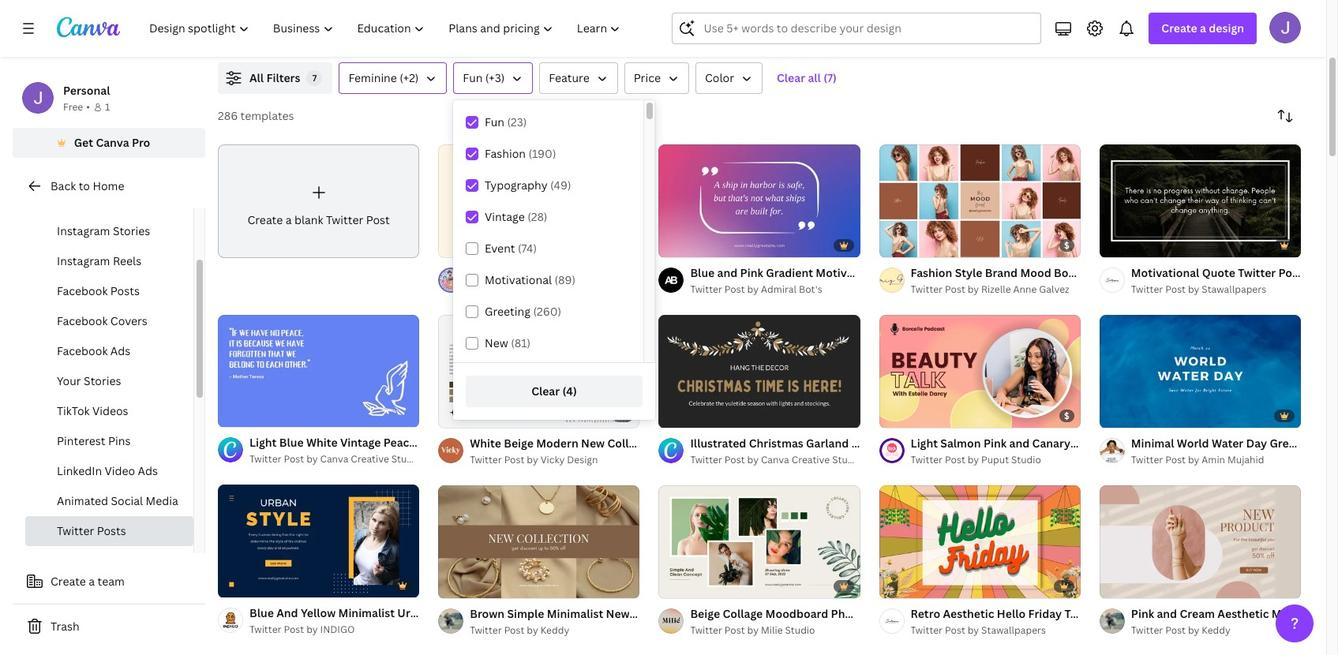 Task type: describe. For each thing, give the bounding box(es) containing it.
collection for modern
[[608, 436, 663, 451]]

feminine (+2) button
[[339, 62, 447, 94]]

collection for minimalist
[[632, 606, 688, 621]]

brand
[[985, 265, 1018, 280]]

motivational for motivational quote twitter post twitter post by stawallpapers
[[1131, 265, 1200, 280]]

post inside minimal world water day greeting - tw twitter post by amin mujahid
[[1166, 453, 1186, 467]]

home
[[93, 178, 124, 193]]

beige collage moodboard photo collection twitter post image
[[659, 485, 860, 599]]

feminine inside elegant feminine special offer discount sale - twitter post twitter post by portopath studio
[[513, 265, 562, 280]]

hello
[[997, 606, 1026, 621]]

instagram reels link
[[25, 246, 193, 276]]

1 horizontal spatial ads
[[138, 464, 158, 479]]

(23)
[[507, 114, 527, 129]]

twitter post by canva creative studio link for white
[[250, 452, 421, 468]]

all
[[808, 70, 821, 85]]

retro aesthetic hello friday twitter post image
[[879, 485, 1081, 599]]

by inside the "fashion style brand mood board twitter post twitter post by rizelle anne galvez"
[[968, 283, 979, 296]]

fashion style brand mood board twitter post image
[[879, 144, 1081, 258]]

free
[[63, 100, 83, 114]]

typography
[[485, 178, 548, 193]]

feminine inside button
[[349, 70, 397, 85]]

instagram stories
[[57, 223, 150, 238]]

elegant feminine special offer discount sale - twitter post twitter post by portopath studio
[[470, 265, 785, 296]]

create a design
[[1162, 21, 1244, 36]]

day
[[1246, 436, 1267, 451]]

(89)
[[555, 272, 576, 287]]

create a blank twitter post link
[[218, 145, 419, 258]]

quote inside motivational quote twitter post twitter post by stawallpapers
[[1202, 265, 1236, 280]]

vintage inside light blue white vintage peace quotes peace twitter post twitter post by canva creative studio
[[340, 435, 381, 450]]

posts for instagram posts
[[113, 193, 142, 208]]

all filters
[[250, 70, 300, 85]]

white beige modern new collection ideas twitter post link
[[470, 435, 762, 452]]

clear all (7) button
[[769, 62, 845, 94]]

and
[[717, 265, 738, 280]]

design
[[567, 453, 598, 467]]

(81)
[[511, 336, 531, 351]]

clear all (7)
[[777, 70, 837, 85]]

blue and yellow minimalist urban fashion style twitter post link
[[250, 605, 572, 622]]

brown
[[470, 606, 505, 621]]

twitter post by stawallpapers link for quote
[[1131, 282, 1301, 298]]

feminine (+2)
[[349, 70, 419, 85]]

- inside elegant feminine special offer discount sale - twitter post twitter post by portopath studio
[[714, 265, 718, 280]]

fun (+3) button
[[454, 62, 533, 94]]

pink
[[740, 265, 763, 280]]

price button
[[624, 62, 689, 94]]

fashion style brand mood board twitter post link
[[911, 264, 1154, 282]]

feature button
[[540, 62, 618, 94]]

twitter post by portopath studio link
[[470, 282, 640, 298]]

fashion inside blue and yellow minimalist urban fashion style twitter post twitter post by indigo
[[433, 606, 475, 621]]

ideas
[[666, 436, 695, 451]]

instagram posts
[[57, 193, 142, 208]]

free •
[[63, 100, 90, 114]]

retro aesthetic hello friday twitter post link
[[911, 605, 1129, 623]]

by inside elegant feminine special offer discount sale - twitter post twitter post by portopath studio
[[527, 283, 538, 296]]

fun for fun (+3)
[[463, 70, 483, 85]]

minimal world water day greeting - tw link
[[1131, 435, 1338, 452]]

creative inside light blue white vintage peace quotes peace twitter post twitter post by canva creative studio
[[351, 453, 389, 466]]

twitter post by milie studio link
[[690, 623, 860, 639]]

retro aesthetic hello friday twitter post twitter post by stawallpapers
[[911, 606, 1129, 637]]

and
[[276, 606, 298, 621]]

white beige modern new collection ideas twitter post image
[[438, 315, 640, 428]]

all
[[250, 70, 264, 85]]

stories for instagram stories
[[113, 223, 150, 238]]

beige inside beige collage moodboard photo collection twitter post twitter post by milie studio
[[690, 606, 720, 621]]

reels
[[113, 253, 141, 268]]

your stories link
[[25, 366, 193, 396]]

fun (23)
[[485, 114, 527, 129]]

facebook covers link
[[25, 306, 193, 336]]

get canva pro button
[[13, 128, 205, 158]]

team
[[98, 574, 125, 589]]

a for blank
[[286, 212, 292, 227]]

twitter post by rizelle anne galvez link
[[911, 282, 1081, 298]]

facebook posts
[[57, 283, 140, 298]]

blue for and
[[690, 265, 715, 280]]

motivational quote twitter post image
[[1100, 144, 1301, 258]]

Search search field
[[704, 13, 1032, 43]]

event
[[485, 241, 515, 256]]

2 peace from the left
[[460, 435, 492, 450]]

create a team button
[[13, 566, 205, 598]]

canva inside 'button'
[[96, 135, 129, 150]]

typography (49)
[[485, 178, 571, 193]]

•
[[86, 100, 90, 114]]

twitter inside minimal world water day greeting - tw twitter post by amin mujahid
[[1131, 453, 1163, 467]]

286 templates
[[218, 108, 294, 123]]

1 peace from the left
[[384, 435, 416, 450]]

2 keddy from the left
[[1202, 624, 1231, 637]]

beige inside the white beige modern new collection ideas twitter post twitter post by vicky design
[[504, 436, 534, 451]]

create for create a design
[[1162, 21, 1198, 36]]

elegant feminine special offer discount sale - twitter post image
[[438, 144, 640, 258]]

twitter post by puput studio link
[[911, 452, 1081, 468]]

photo
[[831, 606, 864, 621]]

design
[[1209, 21, 1244, 36]]

collection for moodboard
[[866, 606, 922, 621]]

twitter post by stawallpapers link for aesthetic
[[911, 623, 1081, 639]]

by inside minimal world water day greeting - tw twitter post by amin mujahid
[[1188, 453, 1200, 467]]

(260)
[[533, 304, 561, 319]]

(74)
[[518, 241, 537, 256]]

new for modern
[[581, 436, 605, 451]]

price
[[634, 70, 661, 85]]

friday
[[1029, 606, 1062, 621]]

elegant
[[470, 265, 510, 280]]

create a design button
[[1149, 13, 1257, 44]]

linkedin video ads
[[57, 464, 158, 479]]

get canva pro
[[74, 135, 150, 150]]

0 vertical spatial ads
[[110, 343, 130, 358]]

7 filter options selected element
[[307, 70, 323, 86]]

animated
[[57, 494, 108, 509]]

tw
[[1326, 436, 1338, 451]]

pinterest
[[57, 434, 105, 449]]

aesthetic
[[943, 606, 995, 621]]

light salmon pink and canary yellow gradient content promotion twitter post image
[[879, 315, 1081, 428]]

light blue white vintage peace quotes peace twitter post image
[[218, 314, 419, 428]]

board
[[1054, 265, 1087, 280]]

(+3)
[[485, 70, 505, 85]]

motivational quote twitter post link
[[1131, 264, 1303, 282]]

back to home link
[[13, 171, 205, 202]]

top level navigation element
[[139, 13, 634, 44]]

your stories
[[57, 373, 121, 388]]

facebook ads link
[[25, 336, 193, 366]]

facebook ads
[[57, 343, 130, 358]]

twitter post by admiral bot's link
[[690, 282, 860, 298]]

facebook for facebook ads
[[57, 343, 108, 358]]

linkedin video ads link
[[25, 456, 193, 486]]

- inside minimal world water day greeting - tw twitter post by amin mujahid
[[1319, 436, 1323, 451]]



Task type: locate. For each thing, give the bounding box(es) containing it.
Sort by button
[[1270, 100, 1301, 132]]

1 vertical spatial twitter post by stawallpapers link
[[911, 623, 1081, 639]]

- right sale
[[714, 265, 718, 280]]

collection inside the white beige modern new collection ideas twitter post twitter post by vicky design
[[608, 436, 663, 451]]

1 horizontal spatial quote
[[1202, 265, 1236, 280]]

twitter post by indigo link
[[250, 622, 419, 638]]

$ for twitter post by rizelle anne galvez
[[1064, 239, 1070, 251]]

0 vertical spatial fashion
[[485, 146, 526, 161]]

stories for your stories
[[84, 373, 121, 388]]

minimalist inside "brown simple minimalist new collection twitter post twitter post by keddy"
[[547, 606, 603, 621]]

motivational inside motivational quote twitter post twitter post by stawallpapers
[[1131, 265, 1200, 280]]

vintage left quotes
[[340, 435, 381, 450]]

beige collage moodboard photo collection twitter post link
[[690, 605, 989, 623]]

2 vertical spatial facebook
[[57, 343, 108, 358]]

white right quotes
[[470, 436, 501, 451]]

by
[[527, 283, 538, 296], [747, 283, 759, 296], [968, 283, 979, 296], [1188, 283, 1200, 296], [307, 453, 318, 466], [527, 453, 538, 467], [747, 453, 759, 467], [968, 453, 979, 467], [1188, 453, 1200, 467], [307, 623, 318, 637], [527, 624, 538, 637], [747, 624, 759, 637], [968, 624, 979, 637], [1188, 624, 1200, 637]]

studio down offer
[[589, 283, 619, 296]]

1 vertical spatial a
[[286, 212, 292, 227]]

light blue white vintage peace quotes peace twitter post link
[[250, 435, 559, 452]]

0 horizontal spatial fun
[[463, 70, 483, 85]]

2 minimalist from the left
[[547, 606, 603, 621]]

1 vertical spatial facebook
[[57, 313, 108, 328]]

clear left "(4)"
[[532, 384, 560, 399]]

tiktok videos link
[[25, 396, 193, 426]]

twitter post by amin mujahid link
[[1131, 452, 1301, 468]]

beige collage moodboard photo collection twitter post twitter post by milie studio
[[690, 606, 989, 637]]

creative
[[351, 453, 389, 466], [792, 453, 830, 467]]

fun left (+3)
[[463, 70, 483, 85]]

0 horizontal spatial a
[[89, 574, 95, 589]]

pinterest pins link
[[25, 426, 193, 456]]

collection inside "brown simple minimalist new collection twitter post twitter post by keddy"
[[632, 606, 688, 621]]

event (74)
[[485, 241, 537, 256]]

1 horizontal spatial create
[[247, 212, 283, 227]]

0 horizontal spatial minimalist
[[338, 606, 395, 621]]

posts
[[113, 193, 142, 208], [110, 283, 140, 298], [97, 524, 126, 539]]

twitter
[[326, 212, 363, 227], [721, 265, 759, 280], [923, 265, 961, 280], [1089, 265, 1127, 280], [1238, 265, 1276, 280], [470, 283, 502, 296], [690, 283, 722, 296], [911, 283, 943, 296], [1131, 283, 1163, 296], [495, 435, 532, 450], [697, 436, 735, 451], [852, 436, 890, 451], [250, 453, 282, 466], [470, 453, 502, 467], [690, 453, 722, 467], [911, 453, 943, 467], [1131, 453, 1163, 467], [57, 524, 94, 539], [508, 606, 546, 621], [691, 606, 728, 621], [924, 606, 962, 621], [1065, 606, 1103, 621], [250, 623, 282, 637], [470, 624, 502, 637], [690, 624, 722, 637], [911, 624, 943, 637], [1131, 624, 1163, 637]]

stawallpapers inside motivational quote twitter post twitter post by stawallpapers
[[1202, 283, 1267, 296]]

a left team
[[89, 574, 95, 589]]

creative inside illustrated christmas garland twitter post twitter post by canva creative studio
[[792, 453, 830, 467]]

blue inside light blue white vintage peace quotes peace twitter post twitter post by canva creative studio
[[279, 435, 304, 450]]

fashion right urban on the left of the page
[[433, 606, 475, 621]]

feminine left (+2)
[[349, 70, 397, 85]]

facebook up your stories
[[57, 343, 108, 358]]

2 white from the left
[[470, 436, 501, 451]]

vintage (28)
[[485, 209, 548, 224]]

feminine up twitter post by portopath studio link
[[513, 265, 562, 280]]

twitter post by keddy link for water
[[1131, 623, 1301, 639]]

gradient
[[766, 265, 813, 280]]

facebook for facebook posts
[[57, 283, 108, 298]]

by inside "brown simple minimalist new collection twitter post twitter post by keddy"
[[527, 624, 538, 637]]

2 horizontal spatial blue
[[690, 265, 715, 280]]

sale
[[688, 265, 711, 280]]

vintage up event
[[485, 209, 525, 224]]

0 horizontal spatial twitter post by stawallpapers link
[[911, 623, 1081, 639]]

1 horizontal spatial twitter post by canva creative studio link
[[690, 452, 862, 468]]

a for team
[[89, 574, 95, 589]]

studio down garland
[[832, 453, 862, 467]]

fashion for fashion style brand mood board twitter post twitter post by rizelle anne galvez
[[911, 265, 953, 280]]

amin
[[1202, 453, 1226, 467]]

1 vertical spatial greeting
[[1270, 436, 1316, 451]]

beige left modern
[[504, 436, 534, 451]]

studio down light blue white vintage peace quotes peace twitter post link
[[391, 453, 421, 466]]

2 horizontal spatial canva
[[761, 453, 789, 467]]

0 horizontal spatial -
[[714, 265, 718, 280]]

0 horizontal spatial blue
[[250, 606, 274, 621]]

1 instagram from the top
[[57, 193, 110, 208]]

canva
[[96, 135, 129, 150], [320, 453, 349, 466], [761, 453, 789, 467]]

videos
[[92, 403, 128, 419]]

illustrated
[[690, 436, 746, 451]]

(4)
[[563, 384, 577, 399]]

1 vertical spatial vintage
[[340, 435, 381, 450]]

1 creative from the left
[[351, 453, 389, 466]]

1 white from the left
[[306, 435, 338, 450]]

1 vertical spatial instagram
[[57, 223, 110, 238]]

1 horizontal spatial feminine
[[513, 265, 562, 280]]

clear (4)
[[532, 384, 577, 399]]

minimalist
[[338, 606, 395, 621], [547, 606, 603, 621]]

posts up instagram stories link
[[113, 193, 142, 208]]

0 horizontal spatial white
[[306, 435, 338, 450]]

light blue white vintage peace quotes peace twitter post twitter post by canva creative studio
[[250, 435, 559, 466]]

color button
[[696, 62, 763, 94]]

0 vertical spatial twitter post by stawallpapers link
[[1131, 282, 1301, 298]]

clear for clear all (7)
[[777, 70, 805, 85]]

1 vertical spatial ads
[[138, 464, 158, 479]]

0 horizontal spatial feminine
[[349, 70, 397, 85]]

0 vertical spatial stawallpapers
[[1202, 283, 1267, 296]]

puput
[[982, 453, 1009, 467]]

(+2)
[[400, 70, 419, 85]]

1 facebook from the top
[[57, 283, 108, 298]]

1 vertical spatial clear
[[532, 384, 560, 399]]

beige left collage
[[690, 606, 720, 621]]

1 horizontal spatial white
[[470, 436, 501, 451]]

0 vertical spatial feminine
[[349, 70, 397, 85]]

motivational for motivational (89)
[[485, 272, 552, 287]]

posts for twitter posts
[[97, 524, 126, 539]]

1 horizontal spatial fun
[[485, 114, 505, 129]]

clear left the all
[[777, 70, 805, 85]]

facebook inside the facebook covers link
[[57, 313, 108, 328]]

2 horizontal spatial motivational
[[1131, 265, 1200, 280]]

0 vertical spatial posts
[[113, 193, 142, 208]]

animated social media link
[[25, 486, 193, 516]]

0 vertical spatial clear
[[777, 70, 805, 85]]

jacob simon image
[[1270, 12, 1301, 43]]

white right light
[[306, 435, 338, 450]]

0 vertical spatial -
[[714, 265, 718, 280]]

twitter post by canva creative studio link down christmas
[[690, 452, 862, 468]]

- left tw
[[1319, 436, 1323, 451]]

create a team
[[51, 574, 125, 589]]

templates
[[240, 108, 294, 123]]

x/twitter post templates image
[[964, 0, 1301, 43]]

retro
[[911, 606, 941, 621]]

minimal world water day greeting - tw twitter post by amin mujahid
[[1131, 436, 1338, 467]]

2 twitter post by canva creative studio link from the left
[[690, 452, 862, 468]]

fun for fun (23)
[[485, 114, 505, 129]]

pink and cream aesthetic modern minimalist new product twitter post image
[[1100, 485, 1301, 599]]

3 facebook from the top
[[57, 343, 108, 358]]

fun inside "button"
[[463, 70, 483, 85]]

0 vertical spatial vintage
[[485, 209, 525, 224]]

0 horizontal spatial peace
[[384, 435, 416, 450]]

collection inside beige collage moodboard photo collection twitter post twitter post by milie studio
[[866, 606, 922, 621]]

1 vertical spatial -
[[1319, 436, 1323, 451]]

0 vertical spatial stories
[[113, 223, 150, 238]]

1 vertical spatial blue
[[279, 435, 304, 450]]

a inside button
[[89, 574, 95, 589]]

1 vertical spatial stories
[[84, 373, 121, 388]]

facebook up facebook ads
[[57, 313, 108, 328]]

posts for facebook posts
[[110, 283, 140, 298]]

2 vertical spatial new
[[606, 606, 630, 621]]

canva down christmas
[[761, 453, 789, 467]]

by inside the white beige modern new collection ideas twitter post twitter post by vicky design
[[527, 453, 538, 467]]

keddy
[[541, 624, 570, 637], [1202, 624, 1231, 637]]

twitter post by keddy
[[1131, 624, 1231, 637]]

$ for twitter post by puput studio
[[1064, 410, 1070, 422]]

create for create a team
[[51, 574, 86, 589]]

0 vertical spatial beige
[[504, 436, 534, 451]]

0 vertical spatial facebook
[[57, 283, 108, 298]]

0 horizontal spatial motivational
[[485, 272, 552, 287]]

0 horizontal spatial canva
[[96, 135, 129, 150]]

0 vertical spatial a
[[1200, 21, 1207, 36]]

create inside dropdown button
[[1162, 21, 1198, 36]]

blue inside blue and yellow minimalist urban fashion style twitter post twitter post by indigo
[[250, 606, 274, 621]]

1 $ from the top
[[1064, 239, 1070, 251]]

0 horizontal spatial twitter post by canva creative studio link
[[250, 452, 421, 468]]

by inside blue and pink gradient motivational quote twitter post twitter post by admiral bot's
[[747, 283, 759, 296]]

blank
[[294, 212, 323, 227]]

creative down light blue white vintage peace quotes peace twitter post link
[[351, 453, 389, 466]]

2 vertical spatial a
[[89, 574, 95, 589]]

white inside light blue white vintage peace quotes peace twitter post twitter post by canva creative studio
[[306, 435, 338, 450]]

3 instagram from the top
[[57, 253, 110, 268]]

1 horizontal spatial -
[[1319, 436, 1323, 451]]

a left blank
[[286, 212, 292, 227]]

0 horizontal spatial keddy
[[541, 624, 570, 637]]

0 horizontal spatial new
[[485, 336, 508, 351]]

1 horizontal spatial twitter post by keddy link
[[1131, 623, 1301, 639]]

style inside the "fashion style brand mood board twitter post twitter post by rizelle anne galvez"
[[955, 265, 983, 280]]

facebook for facebook covers
[[57, 313, 108, 328]]

by inside blue and yellow minimalist urban fashion style twitter post twitter post by indigo
[[307, 623, 318, 637]]

1 vertical spatial new
[[581, 436, 605, 451]]

1
[[105, 100, 110, 114]]

greeting up new (81)
[[485, 304, 531, 319]]

2 vertical spatial posts
[[97, 524, 126, 539]]

twitter post by vicky design link
[[470, 452, 640, 468]]

illustrated christmas garland twitter post image
[[659, 315, 860, 428]]

special
[[565, 265, 604, 280]]

create a blank twitter post element
[[218, 145, 419, 258]]

2 $ from the top
[[1064, 410, 1070, 422]]

2 horizontal spatial a
[[1200, 21, 1207, 36]]

instagram for instagram reels
[[57, 253, 110, 268]]

1 horizontal spatial greeting
[[1270, 436, 1316, 451]]

quote inside blue and pink gradient motivational quote twitter post twitter post by admiral bot's
[[887, 265, 920, 280]]

0 vertical spatial new
[[485, 336, 508, 351]]

greeting (260)
[[485, 304, 561, 319]]

0 vertical spatial create
[[1162, 21, 1198, 36]]

clear for clear (4)
[[532, 384, 560, 399]]

1 vertical spatial beige
[[690, 606, 720, 621]]

twitter post by canva creative studio link
[[250, 452, 421, 468], [690, 452, 862, 468]]

stories up reels
[[113, 223, 150, 238]]

posts down reels
[[110, 283, 140, 298]]

peace right quotes
[[460, 435, 492, 450]]

simple
[[507, 606, 544, 621]]

2 horizontal spatial fashion
[[911, 265, 953, 280]]

pins
[[108, 434, 131, 449]]

stawallpapers down motivational quote twitter post link
[[1202, 283, 1267, 296]]

canva left pro
[[96, 135, 129, 150]]

a left design
[[1200, 21, 1207, 36]]

vicky
[[541, 453, 565, 467]]

1 horizontal spatial canva
[[320, 453, 349, 466]]

christmas
[[749, 436, 804, 451]]

mood
[[1021, 265, 1052, 280]]

fun left (23)
[[485, 114, 505, 129]]

stawallpapers down hello
[[982, 624, 1046, 637]]

twitter post by puput studio
[[911, 453, 1041, 467]]

None search field
[[672, 13, 1042, 44]]

286
[[218, 108, 238, 123]]

1 horizontal spatial minimalist
[[547, 606, 603, 621]]

1 keddy from the left
[[541, 624, 570, 637]]

1 horizontal spatial twitter post by stawallpapers link
[[1131, 282, 1301, 298]]

0 vertical spatial style
[[955, 265, 983, 280]]

filters
[[266, 70, 300, 85]]

2 vertical spatial blue
[[250, 606, 274, 621]]

1 horizontal spatial peace
[[460, 435, 492, 450]]

by inside beige collage moodboard photo collection twitter post twitter post by milie studio
[[747, 624, 759, 637]]

1 twitter post by canva creative studio link from the left
[[250, 452, 421, 468]]

fashion (190)
[[485, 146, 556, 161]]

stawallpapers inside retro aesthetic hello friday twitter post twitter post by stawallpapers
[[982, 624, 1046, 637]]

indigo
[[320, 623, 355, 637]]

stories down facebook ads link
[[84, 373, 121, 388]]

(28)
[[528, 209, 548, 224]]

create left design
[[1162, 21, 1198, 36]]

1 twitter post by keddy link from the left
[[470, 623, 640, 639]]

personal
[[63, 83, 110, 98]]

1 vertical spatial stawallpapers
[[982, 624, 1046, 637]]

0 horizontal spatial quote
[[887, 265, 920, 280]]

2 instagram from the top
[[57, 223, 110, 238]]

quotes
[[418, 435, 457, 450]]

elegant feminine special offer discount sale - twitter post link
[[470, 264, 785, 282]]

0 horizontal spatial fashion
[[433, 606, 475, 621]]

fashion for fashion (190)
[[485, 146, 526, 161]]

greeting inside minimal world water day greeting - tw twitter post by amin mujahid
[[1270, 436, 1316, 451]]

new inside "brown simple minimalist new collection twitter post twitter post by keddy"
[[606, 606, 630, 621]]

1 horizontal spatial a
[[286, 212, 292, 227]]

vintage
[[485, 209, 525, 224], [340, 435, 381, 450]]

blue and pink gradient motivational quote twitter post image
[[659, 144, 860, 258]]

creative down illustrated christmas garland twitter post link
[[792, 453, 830, 467]]

2 horizontal spatial create
[[1162, 21, 1198, 36]]

greeting right day
[[1270, 436, 1316, 451]]

illustrated christmas garland twitter post link
[[690, 435, 916, 452]]

by inside illustrated christmas garland twitter post twitter post by canva creative studio
[[747, 453, 759, 467]]

back to home
[[51, 178, 124, 193]]

canva inside illustrated christmas garland twitter post twitter post by canva creative studio
[[761, 453, 789, 467]]

blue and yellow minimalist urban fashion style twitter post image
[[218, 485, 419, 598]]

trash
[[51, 619, 79, 634]]

studio right puput
[[1012, 453, 1041, 467]]

beige
[[504, 436, 534, 451], [690, 606, 720, 621]]

0 horizontal spatial twitter post by keddy link
[[470, 623, 640, 639]]

fashion inside the "fashion style brand mood board twitter post twitter post by rizelle anne galvez"
[[911, 265, 953, 280]]

0 vertical spatial instagram
[[57, 193, 110, 208]]

anne
[[1014, 283, 1037, 296]]

instagram for instagram posts
[[57, 193, 110, 208]]

a inside dropdown button
[[1200, 21, 1207, 36]]

twitter post by keddy link for modern
[[470, 623, 640, 639]]

minimalist up the indigo
[[338, 606, 395, 621]]

minimalist right simple
[[547, 606, 603, 621]]

back
[[51, 178, 76, 193]]

posts down animated social media link
[[97, 524, 126, 539]]

1 horizontal spatial vintage
[[485, 209, 525, 224]]

2 creative from the left
[[792, 453, 830, 467]]

1 horizontal spatial creative
[[792, 453, 830, 467]]

1 vertical spatial feminine
[[513, 265, 562, 280]]

brown simple minimalist new collection twitter post image
[[438, 485, 640, 599]]

studio inside illustrated christmas garland twitter post twitter post by canva creative studio
[[832, 453, 862, 467]]

instagram for instagram stories
[[57, 223, 110, 238]]

by inside twitter post by puput studio link
[[968, 453, 979, 467]]

1 horizontal spatial beige
[[690, 606, 720, 621]]

1 horizontal spatial style
[[955, 265, 983, 280]]

ads down covers
[[110, 343, 130, 358]]

style up twitter post by rizelle anne galvez link
[[955, 265, 983, 280]]

0 vertical spatial fun
[[463, 70, 483, 85]]

create for create a blank twitter post
[[247, 212, 283, 227]]

style left simple
[[478, 606, 505, 621]]

blue for and
[[250, 606, 274, 621]]

blue inside blue and pink gradient motivational quote twitter post twitter post by admiral bot's
[[690, 265, 715, 280]]

1 horizontal spatial keddy
[[1202, 624, 1231, 637]]

a for design
[[1200, 21, 1207, 36]]

world
[[1177, 436, 1209, 451]]

7
[[312, 72, 317, 84]]

by inside twitter post by keddy link
[[1188, 624, 1200, 637]]

0 vertical spatial $
[[1064, 239, 1070, 251]]

to
[[79, 178, 90, 193]]

1 vertical spatial create
[[247, 212, 283, 227]]

studio down moodboard
[[785, 624, 815, 637]]

by inside light blue white vintage peace quotes peace twitter post twitter post by canva creative studio
[[307, 453, 318, 466]]

social
[[111, 494, 143, 509]]

create left blank
[[247, 212, 283, 227]]

2 twitter post by keddy link from the left
[[1131, 623, 1301, 639]]

1 vertical spatial posts
[[110, 283, 140, 298]]

ads
[[110, 343, 130, 358], [138, 464, 158, 479]]

twitter post by canva creative studio link down light
[[250, 452, 421, 468]]

facebook inside facebook posts link
[[57, 283, 108, 298]]

studio inside beige collage moodboard photo collection twitter post twitter post by milie studio
[[785, 624, 815, 637]]

instagram inside 'link'
[[57, 253, 110, 268]]

1 vertical spatial $
[[1064, 410, 1070, 422]]

facebook inside facebook ads link
[[57, 343, 108, 358]]

1 vertical spatial style
[[478, 606, 505, 621]]

keddy inside "brown simple minimalist new collection twitter post twitter post by keddy"
[[541, 624, 570, 637]]

0 vertical spatial greeting
[[485, 304, 531, 319]]

new for minimalist
[[606, 606, 630, 621]]

media
[[146, 494, 178, 509]]

by inside retro aesthetic hello friday twitter post twitter post by stawallpapers
[[968, 624, 979, 637]]

2 vertical spatial instagram
[[57, 253, 110, 268]]

1 horizontal spatial blue
[[279, 435, 304, 450]]

water
[[1212, 436, 1244, 451]]

twitter post by canva creative studio link for garland
[[690, 452, 862, 468]]

0 horizontal spatial stawallpapers
[[982, 624, 1046, 637]]

1 horizontal spatial stawallpapers
[[1202, 283, 1267, 296]]

peace left quotes
[[384, 435, 416, 450]]

1 vertical spatial fashion
[[911, 265, 953, 280]]

0 horizontal spatial greeting
[[485, 304, 531, 319]]

1 quote from the left
[[887, 265, 920, 280]]

minimal world water day greeting - twitter post image
[[1100, 315, 1301, 428]]

blue
[[690, 265, 715, 280], [279, 435, 304, 450], [250, 606, 274, 621]]

1 horizontal spatial new
[[581, 436, 605, 451]]

canva inside light blue white vintage peace quotes peace twitter post twitter post by canva creative studio
[[320, 453, 349, 466]]

motivational inside blue and pink gradient motivational quote twitter post twitter post by admiral bot's
[[816, 265, 884, 280]]

illustrated christmas garland twitter post twitter post by canva creative studio
[[690, 436, 916, 467]]

white inside the white beige modern new collection ideas twitter post twitter post by vicky design
[[470, 436, 501, 451]]

brown simple minimalist new collection twitter post twitter post by keddy
[[470, 606, 755, 637]]

offer
[[607, 265, 635, 280]]

new inside the white beige modern new collection ideas twitter post twitter post by vicky design
[[581, 436, 605, 451]]

fashion down "fun (23)"
[[485, 146, 526, 161]]

twitter post by keddy link
[[470, 623, 640, 639], [1131, 623, 1301, 639]]

1 vertical spatial fun
[[485, 114, 505, 129]]

1 minimalist from the left
[[338, 606, 395, 621]]

create left team
[[51, 574, 86, 589]]

0 horizontal spatial creative
[[351, 453, 389, 466]]

minimalist inside blue and yellow minimalist urban fashion style twitter post twitter post by indigo
[[338, 606, 395, 621]]

canva down light blue white vintage peace quotes peace twitter post link
[[320, 453, 349, 466]]

by inside motivational quote twitter post twitter post by stawallpapers
[[1188, 283, 1200, 296]]

facebook down instagram reels
[[57, 283, 108, 298]]

brown simple minimalist new collection twitter post link
[[470, 605, 755, 623]]

2 vertical spatial fashion
[[433, 606, 475, 621]]

2 quote from the left
[[1202, 265, 1236, 280]]

feature
[[549, 70, 590, 85]]

2 horizontal spatial new
[[606, 606, 630, 621]]

studio inside light blue white vintage peace quotes peace twitter post twitter post by canva creative studio
[[391, 453, 421, 466]]

video
[[105, 464, 135, 479]]

1 horizontal spatial fashion
[[485, 146, 526, 161]]

ads right video
[[138, 464, 158, 479]]

2 facebook from the top
[[57, 313, 108, 328]]

your
[[57, 373, 81, 388]]

style inside blue and yellow minimalist urban fashion style twitter post twitter post by indigo
[[478, 606, 505, 621]]

studio inside elegant feminine special offer discount sale - twitter post twitter post by portopath studio
[[589, 283, 619, 296]]

fashion up twitter post by rizelle anne galvez link
[[911, 265, 953, 280]]

0 horizontal spatial create
[[51, 574, 86, 589]]

create inside button
[[51, 574, 86, 589]]



Task type: vqa. For each thing, say whether or not it's contained in the screenshot.
the studio inside the the Twitter Post by Puput Studio LINK
yes



